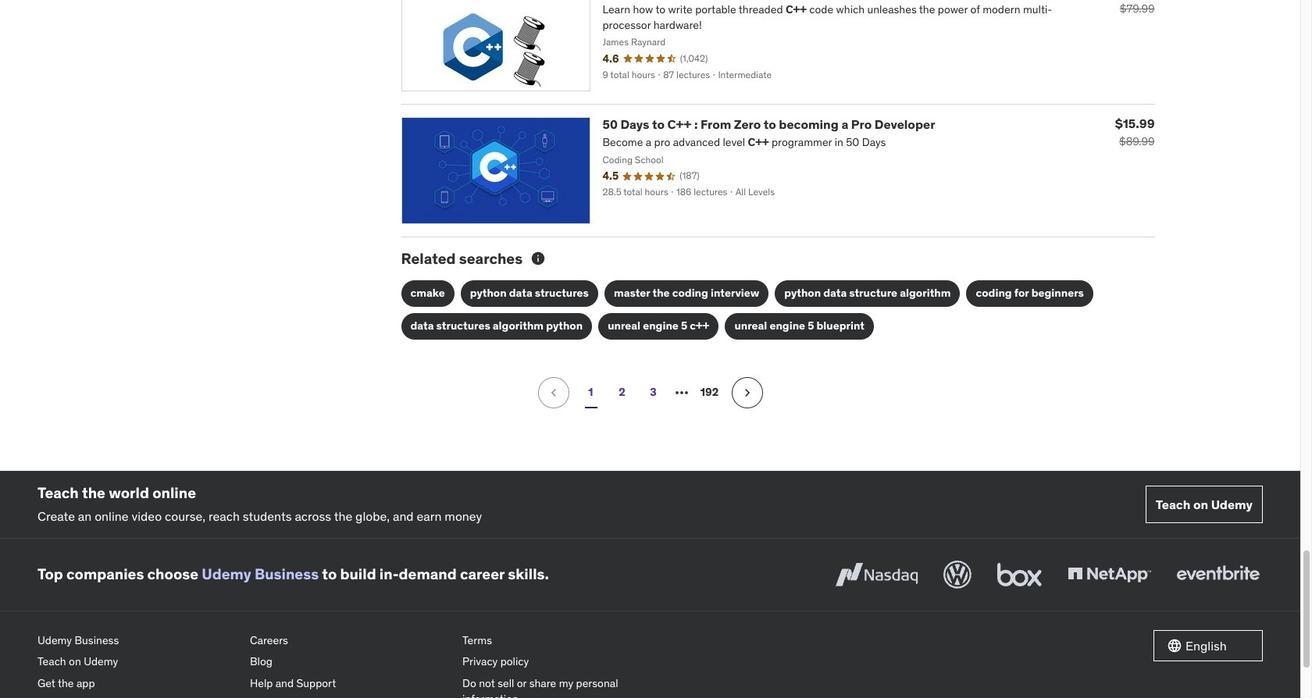 Task type: describe. For each thing, give the bounding box(es) containing it.
1 horizontal spatial small image
[[1167, 638, 1183, 654]]

next page image
[[739, 385, 755, 400]]

box image
[[994, 558, 1046, 592]]



Task type: locate. For each thing, give the bounding box(es) containing it.
0 horizontal spatial small image
[[531, 251, 546, 267]]

previous page image
[[546, 385, 561, 400]]

netapp image
[[1065, 558, 1155, 592]]

ellipsis image
[[672, 383, 691, 402]]

eventbrite image
[[1173, 558, 1263, 592]]

0 vertical spatial small image
[[531, 251, 546, 267]]

nasdaq image
[[832, 558, 922, 592]]

small image
[[531, 251, 546, 267], [1167, 638, 1183, 654]]

volkswagen image
[[940, 558, 975, 592]]

1 vertical spatial small image
[[1167, 638, 1183, 654]]



Task type: vqa. For each thing, say whether or not it's contained in the screenshot.
Nasdaq image
yes



